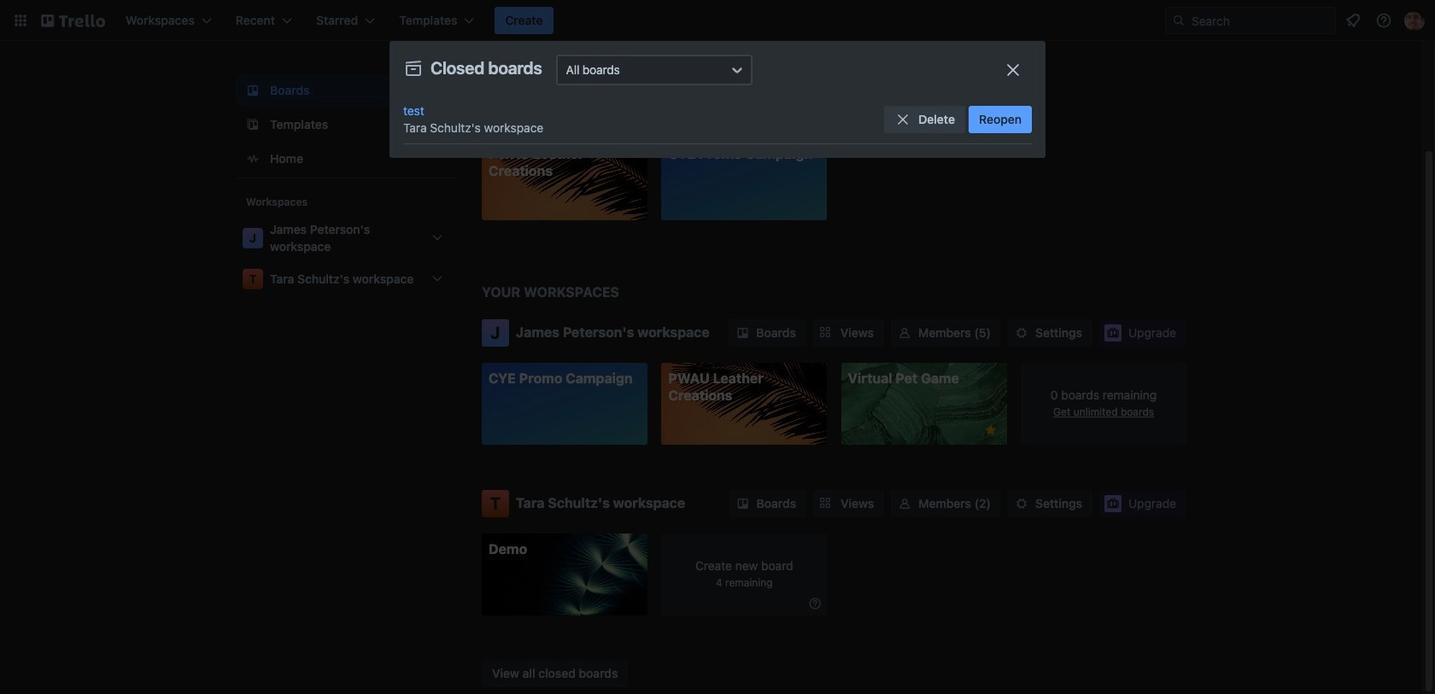 Task type: describe. For each thing, give the bounding box(es) containing it.
0 notifications image
[[1343, 10, 1364, 31]]

search image
[[1172, 14, 1186, 27]]

Search field
[[1166, 7, 1336, 34]]

0 horizontal spatial sm image
[[735, 495, 752, 512]]

home image
[[243, 149, 263, 169]]



Task type: locate. For each thing, give the bounding box(es) containing it.
open information menu image
[[1376, 12, 1393, 29]]

0 vertical spatial sm image
[[896, 325, 913, 342]]

1 vertical spatial sm image
[[735, 495, 752, 512]]

1 horizontal spatial sm image
[[807, 595, 824, 612]]

james peterson (jamespeterson93) image
[[1405, 10, 1425, 31]]

sm image
[[896, 325, 913, 342], [735, 495, 752, 512], [807, 595, 824, 612]]

sm image
[[734, 325, 751, 342], [1014, 325, 1031, 342], [897, 495, 914, 512], [1014, 495, 1031, 512]]

2 horizontal spatial sm image
[[896, 325, 913, 342]]

board image
[[243, 80, 263, 101]]

primary element
[[0, 0, 1436, 41]]

template board image
[[243, 115, 263, 135]]

2 vertical spatial sm image
[[807, 595, 824, 612]]



Task type: vqa. For each thing, say whether or not it's contained in the screenshot.
minutes
no



